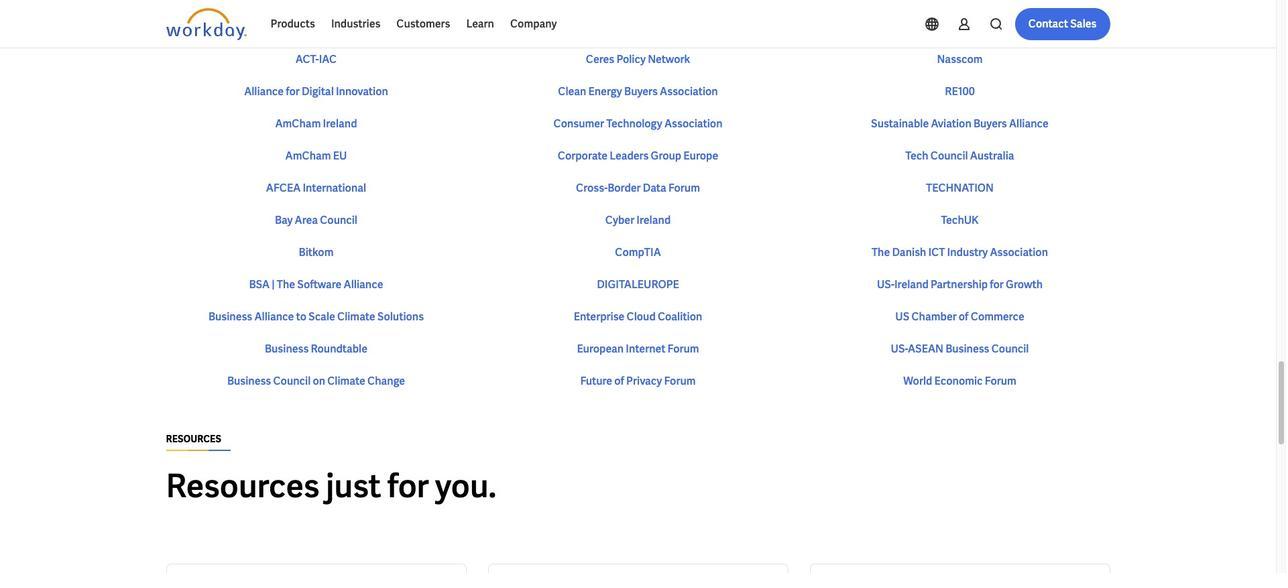 Task type: describe. For each thing, give the bounding box(es) containing it.
tech council australia link
[[906, 148, 1014, 164]]

industries button
[[323, 8, 389, 40]]

industries
[[331, 17, 380, 31]]

resources
[[166, 465, 320, 507]]

international
[[303, 181, 366, 195]]

resources just for you.
[[166, 465, 496, 507]]

to
[[296, 310, 306, 324]]

resources
[[166, 433, 221, 445]]

us-ireland partnership for growth
[[877, 278, 1043, 292]]

just
[[326, 465, 381, 507]]

digital
[[302, 84, 334, 99]]

sustainable aviation buyers alliance link
[[871, 116, 1049, 132]]

technation
[[926, 181, 994, 195]]

business for business roundtable
[[265, 342, 309, 356]]

enterprise cloud coalition link
[[574, 309, 702, 325]]

bsa | the software alliance
[[249, 278, 383, 292]]

ceres policy network
[[586, 52, 690, 66]]

cross-
[[576, 181, 608, 195]]

business council on climate change link
[[227, 374, 405, 390]]

leaders
[[610, 149, 649, 163]]

ireland for us-
[[895, 278, 929, 292]]

learn button
[[458, 8, 502, 40]]

cloud
[[627, 310, 656, 324]]

forum right the economic on the right bottom
[[985, 374, 1017, 388]]

business for business alliance to scale climate solutions
[[208, 310, 252, 324]]

alliance for digital innovation link
[[244, 84, 388, 100]]

buyers for association
[[624, 84, 658, 99]]

change
[[368, 374, 405, 388]]

us- for asean
[[891, 342, 908, 356]]

0 horizontal spatial the
[[277, 278, 295, 292]]

policy
[[617, 52, 646, 66]]

business for business council on climate change
[[227, 374, 271, 388]]

for inside us-ireland partnership for growth link
[[990, 278, 1004, 292]]

company button
[[502, 8, 565, 40]]

2 vertical spatial association
[[990, 245, 1048, 260]]

cyber ireland
[[605, 213, 671, 227]]

consumer technology association link
[[554, 116, 723, 132]]

customers
[[397, 17, 450, 31]]

bitkom
[[299, 245, 334, 260]]

act-
[[296, 52, 319, 66]]

us chamber of commerce link
[[895, 309, 1025, 325]]

ict
[[928, 245, 945, 260]]

clean
[[558, 84, 586, 99]]

australia
[[970, 149, 1014, 163]]

growth
[[1006, 278, 1043, 292]]

commerce
[[971, 310, 1025, 324]]

0 vertical spatial the
[[872, 245, 890, 260]]

go to the homepage image
[[166, 8, 246, 40]]

amcham for amcham ireland
[[275, 117, 321, 131]]

techuk link
[[941, 213, 979, 229]]

consumer technology association
[[554, 117, 723, 131]]

us-asean business council link
[[891, 341, 1029, 357]]

contact sales link
[[1015, 8, 1110, 40]]

clean energy buyers association
[[558, 84, 718, 99]]

act-iac link
[[296, 52, 337, 68]]

group
[[651, 149, 681, 163]]

the danish ict industry association link
[[872, 245, 1048, 261]]

learn
[[466, 17, 494, 31]]

council left on
[[273, 374, 311, 388]]

area
[[295, 213, 318, 227]]

bsa | the software alliance link
[[249, 277, 383, 293]]

business council on climate change
[[227, 374, 405, 388]]

ceres
[[586, 52, 614, 66]]

us chamber of commerce
[[895, 310, 1025, 324]]

corporate leaders group europe link
[[558, 148, 718, 164]]

for inside alliance for digital innovation link
[[286, 84, 300, 99]]

bay area council link
[[275, 213, 357, 229]]

association inside "link"
[[660, 84, 718, 99]]

bitkom link
[[299, 245, 334, 261]]

network
[[648, 52, 690, 66]]

customers button
[[389, 8, 458, 40]]

cyber
[[605, 213, 635, 227]]

1 vertical spatial climate
[[327, 374, 365, 388]]

comptia
[[615, 245, 661, 260]]

alliance for digital innovation
[[244, 84, 388, 99]]

comptia link
[[615, 245, 661, 261]]

techuk
[[941, 213, 979, 227]]

corporate
[[558, 149, 608, 163]]

eu
[[333, 149, 347, 163]]

data
[[643, 181, 666, 195]]

amcham ireland
[[275, 117, 357, 131]]

internet
[[626, 342, 666, 356]]



Task type: vqa. For each thing, say whether or not it's contained in the screenshot.
FUTURE OF PRIVACY FORUM
yes



Task type: locate. For each thing, give the bounding box(es) containing it.
association down network
[[660, 84, 718, 99]]

amcham inside amcham ireland link
[[275, 117, 321, 131]]

afcea international
[[266, 181, 366, 195]]

association
[[660, 84, 718, 99], [665, 117, 723, 131], [990, 245, 1048, 260]]

bay area council
[[275, 213, 357, 227]]

coalition
[[658, 310, 702, 324]]

1 vertical spatial the
[[277, 278, 295, 292]]

sustainable aviation buyers alliance
[[871, 117, 1049, 131]]

re100
[[945, 84, 975, 99]]

0 vertical spatial association
[[660, 84, 718, 99]]

partnership
[[931, 278, 988, 292]]

amcham ireland link
[[275, 116, 357, 132]]

technology
[[606, 117, 662, 131]]

0 horizontal spatial ireland
[[323, 117, 357, 131]]

us-asean business council
[[891, 342, 1029, 356]]

the left danish
[[872, 245, 890, 260]]

alliance left digital
[[244, 84, 284, 99]]

association up 'growth' at the right of the page
[[990, 245, 1048, 260]]

the danish ict industry association
[[872, 245, 1048, 260]]

buyers
[[624, 84, 658, 99], [974, 117, 1007, 131]]

software
[[297, 278, 342, 292]]

solutions
[[377, 310, 424, 324]]

1 vertical spatial us-
[[891, 342, 908, 356]]

forum right privacy in the bottom of the page
[[664, 374, 696, 388]]

business roundtable link
[[265, 341, 368, 357]]

0 vertical spatial us-
[[877, 278, 895, 292]]

afcea international link
[[266, 180, 366, 196]]

cyber ireland link
[[605, 213, 671, 229]]

roundtable
[[311, 342, 368, 356]]

association up europe
[[665, 117, 723, 131]]

buyers down ceres policy network link
[[624, 84, 658, 99]]

on
[[313, 374, 325, 388]]

buyers up australia
[[974, 117, 1007, 131]]

european internet forum
[[577, 342, 699, 356]]

for left digital
[[286, 84, 300, 99]]

council
[[931, 149, 968, 163], [320, 213, 357, 227], [992, 342, 1029, 356], [273, 374, 311, 388]]

0 horizontal spatial of
[[614, 374, 624, 388]]

aviation
[[931, 117, 972, 131]]

business
[[208, 310, 252, 324], [265, 342, 309, 356], [946, 342, 989, 356], [227, 374, 271, 388]]

world economic forum link
[[903, 374, 1017, 390]]

of right future
[[614, 374, 624, 388]]

0 vertical spatial buyers
[[624, 84, 658, 99]]

ceres policy network link
[[586, 52, 690, 68]]

act-iac
[[296, 52, 337, 66]]

0 horizontal spatial buyers
[[624, 84, 658, 99]]

0 vertical spatial of
[[959, 310, 969, 324]]

for right just
[[387, 465, 429, 507]]

tech council australia
[[906, 149, 1014, 163]]

1 horizontal spatial buyers
[[974, 117, 1007, 131]]

1 vertical spatial amcham
[[285, 149, 331, 163]]

0 vertical spatial ireland
[[323, 117, 357, 131]]

2 vertical spatial ireland
[[895, 278, 929, 292]]

future
[[580, 374, 612, 388]]

iac
[[319, 52, 337, 66]]

council down aviation
[[931, 149, 968, 163]]

climate
[[337, 310, 375, 324], [327, 374, 365, 388]]

ireland down data
[[637, 213, 671, 227]]

bay
[[275, 213, 293, 227]]

ireland up eu
[[323, 117, 357, 131]]

1 horizontal spatial for
[[387, 465, 429, 507]]

products
[[271, 17, 315, 31]]

corporate leaders group europe
[[558, 149, 718, 163]]

nasscom
[[937, 52, 983, 66]]

industry
[[947, 245, 988, 260]]

1 horizontal spatial ireland
[[637, 213, 671, 227]]

amcham
[[275, 117, 321, 131], [285, 149, 331, 163]]

1 horizontal spatial the
[[872, 245, 890, 260]]

us- down us
[[891, 342, 908, 356]]

economic
[[935, 374, 983, 388]]

us- for ireland
[[877, 278, 895, 292]]

afcea
[[266, 181, 301, 195]]

the right |
[[277, 278, 295, 292]]

scale
[[309, 310, 335, 324]]

contact
[[1029, 17, 1068, 31]]

enterprise
[[574, 310, 625, 324]]

alliance right software
[[344, 278, 383, 292]]

1 vertical spatial buyers
[[974, 117, 1007, 131]]

business roundtable
[[265, 342, 368, 356]]

1 vertical spatial for
[[990, 278, 1004, 292]]

clean energy buyers association link
[[558, 84, 718, 100]]

council right area
[[320, 213, 357, 227]]

amcham down alliance for digital innovation link
[[275, 117, 321, 131]]

0 vertical spatial amcham
[[275, 117, 321, 131]]

innovation
[[336, 84, 388, 99]]

sales
[[1070, 17, 1097, 31]]

alliance
[[244, 84, 284, 99], [1009, 117, 1049, 131], [344, 278, 383, 292], [254, 310, 294, 324]]

amcham left eu
[[285, 149, 331, 163]]

ireland for amcham
[[323, 117, 357, 131]]

climate right on
[[327, 374, 365, 388]]

products button
[[263, 8, 323, 40]]

the
[[872, 245, 890, 260], [277, 278, 295, 292]]

for left 'growth' at the right of the page
[[990, 278, 1004, 292]]

0 horizontal spatial for
[[286, 84, 300, 99]]

0 vertical spatial climate
[[337, 310, 375, 324]]

cross-border data forum link
[[576, 180, 700, 196]]

technation link
[[926, 180, 994, 196]]

1 vertical spatial of
[[614, 374, 624, 388]]

energy
[[588, 84, 622, 99]]

us
[[895, 310, 910, 324]]

us-ireland partnership for growth link
[[877, 277, 1043, 293]]

company
[[510, 17, 557, 31]]

forum right data
[[669, 181, 700, 195]]

sustainable
[[871, 117, 929, 131]]

ireland for cyber
[[637, 213, 671, 227]]

2 horizontal spatial for
[[990, 278, 1004, 292]]

0 vertical spatial for
[[286, 84, 300, 99]]

of
[[959, 310, 969, 324], [614, 374, 624, 388]]

amcham for amcham eu
[[285, 149, 331, 163]]

climate right scale
[[337, 310, 375, 324]]

buyers inside "link"
[[624, 84, 658, 99]]

digitaleurope link
[[597, 277, 679, 293]]

european internet forum link
[[577, 341, 699, 357]]

chamber
[[912, 310, 957, 324]]

of right "chamber" at bottom
[[959, 310, 969, 324]]

alliance up australia
[[1009, 117, 1049, 131]]

tech
[[906, 149, 929, 163]]

1 vertical spatial ireland
[[637, 213, 671, 227]]

amcham inside amcham eu link
[[285, 149, 331, 163]]

us- down danish
[[877, 278, 895, 292]]

forum down coalition
[[668, 342, 699, 356]]

forum
[[669, 181, 700, 195], [668, 342, 699, 356], [664, 374, 696, 388], [985, 374, 1017, 388]]

2 horizontal spatial ireland
[[895, 278, 929, 292]]

buyers for alliance
[[974, 117, 1007, 131]]

alliance left to
[[254, 310, 294, 324]]

cross-border data forum
[[576, 181, 700, 195]]

contact sales
[[1029, 17, 1097, 31]]

council down commerce
[[992, 342, 1029, 356]]

1 horizontal spatial of
[[959, 310, 969, 324]]

you.
[[435, 465, 496, 507]]

business alliance to scale climate solutions link
[[208, 309, 424, 325]]

1 vertical spatial association
[[665, 117, 723, 131]]

future of privacy forum link
[[580, 374, 696, 390]]

council inside "link"
[[931, 149, 968, 163]]

amcham eu link
[[285, 148, 347, 164]]

2 vertical spatial for
[[387, 465, 429, 507]]

border
[[608, 181, 641, 195]]

ireland down danish
[[895, 278, 929, 292]]



